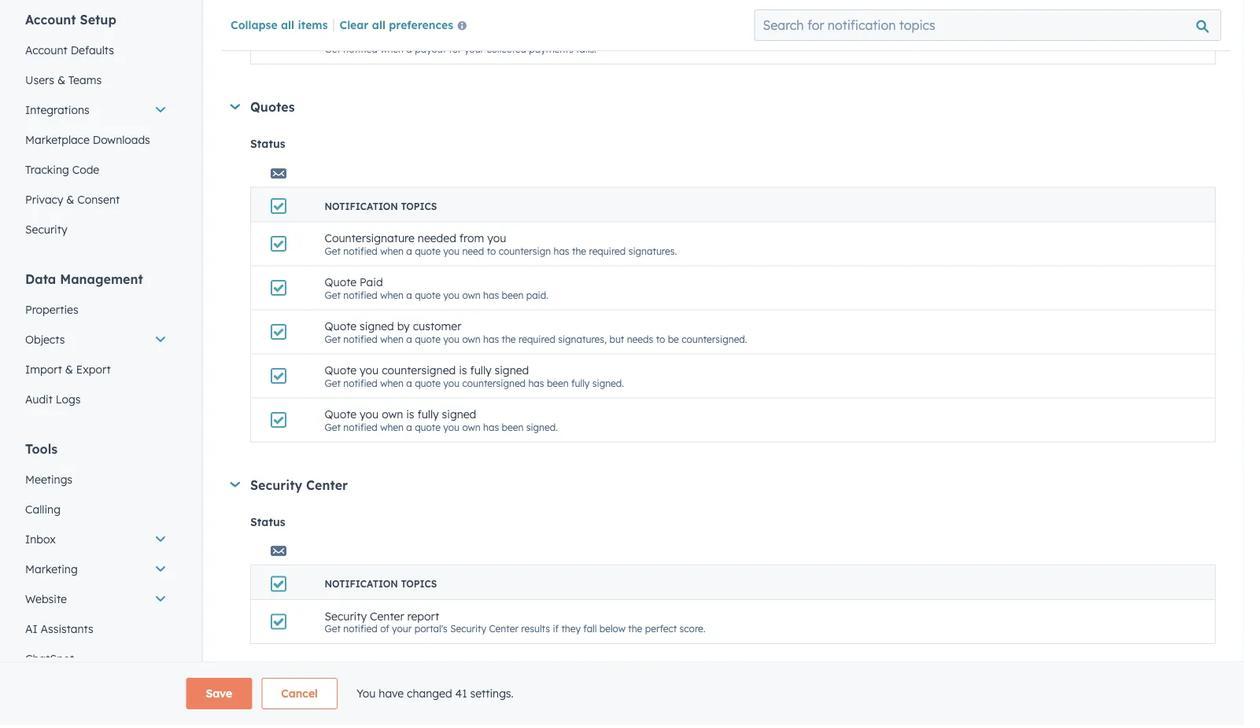 Task type: vqa. For each thing, say whether or not it's contained in the screenshot.
Service inside button
no



Task type: locate. For each thing, give the bounding box(es) containing it.
management
[[60, 272, 143, 287]]

2 notification topics from the top
[[325, 579, 437, 590]]

of
[[380, 623, 389, 635]]

0 horizontal spatial required
[[519, 333, 556, 345]]

to
[[487, 245, 496, 257], [656, 333, 665, 345]]

6 get from the top
[[325, 421, 341, 433]]

2 quote from the top
[[325, 319, 357, 333]]

to inside quote signed by customer get notified when a quote you own has the required signatures, but needs to be countersigned.
[[656, 333, 665, 345]]

the right countersign
[[572, 245, 587, 257]]

1 vertical spatial is
[[406, 408, 414, 421]]

1 account from the top
[[25, 12, 76, 28]]

status
[[250, 137, 285, 151], [250, 515, 285, 529]]

get inside quote you own is fully signed get notified when a quote you own has been signed.
[[325, 421, 341, 433]]

needed
[[418, 231, 456, 245]]

quote right the by
[[415, 333, 441, 345]]

status for quotes
[[250, 137, 285, 151]]

1 quote from the top
[[415, 245, 441, 257]]

fully for quote you own is fully signed
[[418, 408, 439, 421]]

0 vertical spatial signed.
[[593, 377, 624, 389]]

0 vertical spatial signed
[[360, 319, 394, 333]]

5 notified from the top
[[343, 377, 378, 389]]

has inside quote you own is fully signed get notified when a quote you own has been signed.
[[483, 421, 499, 433]]

quote up quote paid get notified when a quote you own has been paid.
[[415, 245, 441, 257]]

your right for
[[464, 43, 484, 55]]

1 vertical spatial caret image
[[230, 684, 240, 690]]

your right of
[[392, 623, 412, 635]]

marketing button
[[16, 555, 176, 585]]

0 vertical spatial to
[[487, 245, 496, 257]]

countersignature needed from you get notified when a quote you need to countersign has the required signatures.
[[325, 231, 677, 257]]

results
[[521, 623, 550, 635]]

1 vertical spatial to
[[656, 333, 665, 345]]

account defaults link
[[16, 35, 176, 65]]

quote inside quote paid get notified when a quote you own has been paid.
[[325, 275, 357, 289]]

2 all from the left
[[372, 18, 386, 31]]

a inside payout failed get notified when a payout for your collected payments fails.
[[406, 43, 412, 55]]

3 quote from the top
[[325, 364, 357, 377]]

all
[[281, 18, 295, 31], [372, 18, 386, 31]]

2 caret image from the top
[[230, 684, 240, 690]]

2 get from the top
[[325, 245, 341, 257]]

caret image for system notifications
[[230, 684, 240, 690]]

account inside 'link'
[[25, 43, 68, 57]]

score.
[[680, 623, 706, 635]]

been down quote you countersigned is fully signed get notified when a quote you countersigned has been fully signed.
[[502, 421, 524, 433]]

quotes
[[250, 99, 295, 115]]

fully down signatures,
[[572, 377, 590, 389]]

is inside quote you countersigned is fully signed get notified when a quote you countersigned has been fully signed.
[[459, 364, 467, 377]]

1 horizontal spatial is
[[459, 364, 467, 377]]

required
[[589, 245, 626, 257], [519, 333, 556, 345]]

is down quote you countersigned is fully signed get notified when a quote you countersigned has been fully signed.
[[406, 408, 414, 421]]

2 horizontal spatial signed
[[495, 364, 529, 377]]

2 a from the top
[[406, 245, 412, 257]]

notification for security center
[[325, 579, 398, 590]]

quote for quote you countersigned is fully signed
[[325, 364, 357, 377]]

2 notification from the top
[[325, 579, 398, 590]]

0 vertical spatial notification topics
[[325, 200, 437, 212]]

1 horizontal spatial the
[[572, 245, 587, 257]]

notification topics up of
[[325, 579, 437, 590]]

security right caret image
[[250, 477, 302, 493]]

4 quote from the top
[[415, 377, 441, 389]]

1 vertical spatial account
[[25, 43, 68, 57]]

data
[[25, 272, 56, 287]]

when inside countersignature needed from you get notified when a quote you need to countersign has the required signatures.
[[380, 245, 404, 257]]

2 horizontal spatial the
[[628, 623, 643, 635]]

notified inside quote signed by customer get notified when a quote you own has the required signatures, but needs to be countersigned.
[[343, 333, 378, 345]]

1 topics from the top
[[401, 200, 437, 212]]

1 notification from the top
[[325, 200, 398, 212]]

2 horizontal spatial fully
[[572, 377, 590, 389]]

save button
[[186, 679, 252, 710]]

when inside quote you countersigned is fully signed get notified when a quote you countersigned has been fully signed.
[[380, 377, 404, 389]]

when
[[380, 43, 404, 55], [380, 245, 404, 257], [380, 289, 404, 301], [380, 333, 404, 345], [380, 377, 404, 389], [380, 421, 404, 433]]

your
[[464, 43, 484, 55], [392, 623, 412, 635]]

security inside account setup "element"
[[25, 223, 67, 237]]

6 notified from the top
[[343, 421, 378, 433]]

countersignature
[[325, 231, 415, 245]]

0 horizontal spatial to
[[487, 245, 496, 257]]

1 notification topics from the top
[[325, 200, 437, 212]]

cancel
[[281, 687, 318, 701]]

1 vertical spatial signed
[[495, 364, 529, 377]]

& right users
[[57, 73, 65, 87]]

get
[[325, 43, 341, 55], [325, 245, 341, 257], [325, 289, 341, 301], [325, 333, 341, 345], [325, 377, 341, 389], [325, 421, 341, 433], [325, 623, 341, 635]]

notified inside security center report get notified of your portal's security center results if they fall below the perfect score.
[[343, 623, 378, 635]]

1 vertical spatial the
[[502, 333, 516, 345]]

security down privacy
[[25, 223, 67, 237]]

quote inside quote you countersigned is fully signed get notified when a quote you countersigned has been fully signed.
[[325, 364, 357, 377]]

caret image
[[230, 104, 240, 110], [230, 684, 240, 690]]

notification topics for security center
[[325, 579, 437, 590]]

0 vertical spatial is
[[459, 364, 467, 377]]

notified inside quote paid get notified when a quote you own has been paid.
[[343, 289, 378, 301]]

all for collapse
[[281, 18, 295, 31]]

1 horizontal spatial center
[[370, 610, 404, 623]]

security left of
[[325, 610, 367, 623]]

setup
[[80, 12, 116, 28]]

quote
[[415, 245, 441, 257], [415, 289, 441, 301], [415, 333, 441, 345], [415, 377, 441, 389], [415, 421, 441, 433]]

2 vertical spatial the
[[628, 623, 643, 635]]

quote down quote you countersigned is fully signed get notified when a quote you countersigned has been fully signed.
[[415, 421, 441, 433]]

& right privacy
[[66, 193, 74, 207]]

& for export
[[65, 363, 73, 377]]

0 vertical spatial your
[[464, 43, 484, 55]]

privacy & consent link
[[16, 185, 176, 215]]

topics up needed
[[401, 200, 437, 212]]

1 vertical spatial notification
[[325, 579, 398, 590]]

0 horizontal spatial is
[[406, 408, 414, 421]]

has inside quote you countersigned is fully signed get notified when a quote you countersigned has been fully signed.
[[529, 377, 544, 389]]

is down customer
[[459, 364, 467, 377]]

0 horizontal spatial the
[[502, 333, 516, 345]]

3 a from the top
[[406, 289, 412, 301]]

teams
[[68, 73, 102, 87]]

1 horizontal spatial signed
[[442, 408, 477, 421]]

required down 'paid.'
[[519, 333, 556, 345]]

signed inside quote you countersigned is fully signed get notified when a quote you countersigned has been fully signed.
[[495, 364, 529, 377]]

been left 'paid.'
[[502, 289, 524, 301]]

has down quote signed by customer get notified when a quote you own has the required signatures, but needs to be countersigned.
[[529, 377, 544, 389]]

export
[[76, 363, 111, 377]]

1 status from the top
[[250, 137, 285, 151]]

signatures.
[[629, 245, 677, 257]]

center for security center report get notified of your portal's security center results if they fall below the perfect score.
[[370, 610, 404, 623]]

a
[[406, 43, 412, 55], [406, 245, 412, 257], [406, 289, 412, 301], [406, 333, 412, 345], [406, 377, 412, 389], [406, 421, 412, 433]]

audit logs
[[25, 393, 81, 407]]

4 when from the top
[[380, 333, 404, 345]]

& left export
[[65, 363, 73, 377]]

portal's
[[415, 623, 448, 635]]

quote inside quote you countersigned is fully signed get notified when a quote you countersigned has been fully signed.
[[415, 377, 441, 389]]

1 a from the top
[[406, 43, 412, 55]]

data management element
[[16, 271, 176, 415]]

has inside countersignature needed from you get notified when a quote you need to countersign has the required signatures.
[[554, 245, 570, 257]]

0 vertical spatial status
[[250, 137, 285, 151]]

fully up quote you own is fully signed get notified when a quote you own has been signed.
[[470, 364, 492, 377]]

status down quotes
[[250, 137, 285, 151]]

signed.
[[593, 377, 624, 389], [526, 421, 558, 433]]

0 horizontal spatial all
[[281, 18, 295, 31]]

import
[[25, 363, 62, 377]]

notified inside countersignature needed from you get notified when a quote you need to countersign has the required signatures.
[[343, 245, 378, 257]]

caret image
[[230, 482, 240, 488]]

the up quote you countersigned is fully signed get notified when a quote you countersigned has been fully signed.
[[502, 333, 516, 345]]

is
[[459, 364, 467, 377], [406, 408, 414, 421]]

signed down quote you countersigned is fully signed get notified when a quote you countersigned has been fully signed.
[[442, 408, 477, 421]]

1 vertical spatial been
[[547, 377, 569, 389]]

notification topics up countersignature
[[325, 200, 437, 212]]

signed down quote signed by customer get notified when a quote you own has the required signatures, but needs to be countersigned.
[[495, 364, 529, 377]]

4 a from the top
[[406, 333, 412, 345]]

is for countersigned
[[459, 364, 467, 377]]

inbox button
[[16, 525, 176, 555]]

1 horizontal spatial required
[[589, 245, 626, 257]]

0 vertical spatial notification
[[325, 200, 398, 212]]

0 vertical spatial caret image
[[230, 104, 240, 110]]

been for quote you own is fully signed
[[502, 421, 524, 433]]

signed inside quote you own is fully signed get notified when a quote you own has been signed.
[[442, 408, 477, 421]]

1 vertical spatial topics
[[401, 579, 437, 590]]

you
[[357, 687, 376, 701]]

all for clear
[[372, 18, 386, 31]]

topics up report
[[401, 579, 437, 590]]

has for countersignature needed from you
[[554, 245, 570, 257]]

2 vertical spatial been
[[502, 421, 524, 433]]

your inside payout failed get notified when a payout for your collected payments fails.
[[464, 43, 484, 55]]

own inside quote paid get notified when a quote you own has been paid.
[[462, 289, 481, 301]]

all right "clear"
[[372, 18, 386, 31]]

1 horizontal spatial fully
[[470, 364, 492, 377]]

account setup
[[25, 12, 116, 28]]

quote for quote you own is fully signed
[[325, 408, 357, 421]]

1 vertical spatial your
[[392, 623, 412, 635]]

notification up of
[[325, 579, 398, 590]]

fully down quote you countersigned is fully signed get notified when a quote you countersigned has been fully signed.
[[418, 408, 439, 421]]

when inside payout failed get notified when a payout for your collected payments fails.
[[380, 43, 404, 55]]

1 vertical spatial notification topics
[[325, 579, 437, 590]]

2 status from the top
[[250, 515, 285, 529]]

quote
[[325, 275, 357, 289], [325, 319, 357, 333], [325, 364, 357, 377], [325, 408, 357, 421]]

has down quote you countersigned is fully signed get notified when a quote you countersigned has been fully signed.
[[483, 421, 499, 433]]

has left 'paid.'
[[483, 289, 499, 301]]

0 horizontal spatial signed.
[[526, 421, 558, 433]]

caret image left quotes
[[230, 104, 240, 110]]

signed. inside quote you countersigned is fully signed get notified when a quote you countersigned has been fully signed.
[[593, 377, 624, 389]]

0 horizontal spatial fully
[[418, 408, 439, 421]]

0 vertical spatial the
[[572, 245, 587, 257]]

caret image for quotes
[[230, 104, 240, 110]]

status down security center
[[250, 515, 285, 529]]

2 notified from the top
[[343, 245, 378, 257]]

website button
[[16, 585, 176, 615]]

been inside quote you countersigned is fully signed get notified when a quote you countersigned has been fully signed.
[[547, 377, 569, 389]]

account for account setup
[[25, 12, 76, 28]]

security for security center report get notified of your portal's security center results if they fall below the perfect score.
[[325, 610, 367, 623]]

downloads
[[93, 133, 150, 147]]

a inside quote paid get notified when a quote you own has been paid.
[[406, 289, 412, 301]]

account up the "account defaults"
[[25, 12, 76, 28]]

a inside quote you own is fully signed get notified when a quote you own has been signed.
[[406, 421, 412, 433]]

& for consent
[[66, 193, 74, 207]]

is for own
[[406, 408, 414, 421]]

0 horizontal spatial countersigned
[[382, 364, 456, 377]]

0 vertical spatial been
[[502, 289, 524, 301]]

been down signatures,
[[547, 377, 569, 389]]

report
[[407, 610, 439, 623]]

3 when from the top
[[380, 289, 404, 301]]

7 get from the top
[[325, 623, 341, 635]]

1 vertical spatial &
[[66, 193, 74, 207]]

2 vertical spatial &
[[65, 363, 73, 377]]

required left "signatures."
[[589, 245, 626, 257]]

import & export
[[25, 363, 111, 377]]

defaults
[[71, 43, 114, 57]]

0 vertical spatial required
[[589, 245, 626, 257]]

get inside quote paid get notified when a quote you own has been paid.
[[325, 289, 341, 301]]

2 when from the top
[[380, 245, 404, 257]]

quote inside quote you own is fully signed get notified when a quote you own has been signed.
[[325, 408, 357, 421]]

3 quote from the top
[[415, 333, 441, 345]]

4 get from the top
[[325, 333, 341, 345]]

0 horizontal spatial your
[[392, 623, 412, 635]]

clear all preferences button
[[340, 16, 473, 35]]

quote up customer
[[415, 289, 441, 301]]

security for security
[[25, 223, 67, 237]]

security
[[25, 223, 67, 237], [250, 477, 302, 493], [325, 610, 367, 623], [450, 623, 487, 635]]

5 quote from the top
[[415, 421, 441, 433]]

notification up countersignature
[[325, 200, 398, 212]]

1 horizontal spatial all
[[372, 18, 386, 31]]

0 horizontal spatial signed
[[360, 319, 394, 333]]

3 notified from the top
[[343, 289, 378, 301]]

privacy
[[25, 193, 63, 207]]

1 horizontal spatial countersigned
[[462, 377, 526, 389]]

notification topics
[[325, 200, 437, 212], [325, 579, 437, 590]]

the
[[572, 245, 587, 257], [502, 333, 516, 345], [628, 623, 643, 635]]

4 quote from the top
[[325, 408, 357, 421]]

account
[[25, 12, 76, 28], [25, 43, 68, 57]]

1 horizontal spatial signed.
[[593, 377, 624, 389]]

1 all from the left
[[281, 18, 295, 31]]

5 get from the top
[[325, 377, 341, 389]]

1 when from the top
[[380, 43, 404, 55]]

signed left the by
[[360, 319, 394, 333]]

countersigned
[[382, 364, 456, 377], [462, 377, 526, 389]]

has right countersign
[[554, 245, 570, 257]]

failed
[[364, 29, 393, 43]]

quote inside countersignature needed from you get notified when a quote you need to countersign has the required signatures.
[[415, 245, 441, 257]]

account up users
[[25, 43, 68, 57]]

5 when from the top
[[380, 377, 404, 389]]

1 get from the top
[[325, 43, 341, 55]]

1 horizontal spatial your
[[464, 43, 484, 55]]

caret image inside quotes 'dropdown button'
[[230, 104, 240, 110]]

center
[[306, 477, 348, 493], [370, 610, 404, 623], [489, 623, 519, 635]]

1 quote from the top
[[325, 275, 357, 289]]

quote signed by customer get notified when a quote you own has the required signatures, but needs to be countersigned.
[[325, 319, 748, 345]]

users
[[25, 73, 54, 87]]

fully inside quote you own is fully signed get notified when a quote you own has been signed.
[[418, 408, 439, 421]]

2 account from the top
[[25, 43, 68, 57]]

countersigned up quote you own is fully signed get notified when a quote you own has been signed.
[[462, 377, 526, 389]]

& inside 'data management' element
[[65, 363, 73, 377]]

quote inside quote signed by customer get notified when a quote you own has the required signatures, but needs to be countersigned.
[[325, 319, 357, 333]]

1 caret image from the top
[[230, 104, 240, 110]]

when inside quote you own is fully signed get notified when a quote you own has been signed.
[[380, 421, 404, 433]]

audit
[[25, 393, 53, 407]]

7 notified from the top
[[343, 623, 378, 635]]

2 topics from the top
[[401, 579, 437, 590]]

is inside quote you own is fully signed get notified when a quote you own has been signed.
[[406, 408, 414, 421]]

account defaults
[[25, 43, 114, 57]]

below
[[600, 623, 626, 635]]

quote inside quote signed by customer get notified when a quote you own has the required signatures, but needs to be countersigned.
[[415, 333, 441, 345]]

been inside quote you own is fully signed get notified when a quote you own has been signed.
[[502, 421, 524, 433]]

quote inside quote you own is fully signed get notified when a quote you own has been signed.
[[415, 421, 441, 433]]

quote up quote you own is fully signed get notified when a quote you own has been signed.
[[415, 377, 441, 389]]

all inside button
[[372, 18, 386, 31]]

but
[[610, 333, 625, 345]]

1 vertical spatial signed.
[[526, 421, 558, 433]]

6 when from the top
[[380, 421, 404, 433]]

signed
[[360, 319, 394, 333], [495, 364, 529, 377], [442, 408, 477, 421]]

2 vertical spatial signed
[[442, 408, 477, 421]]

get inside quote signed by customer get notified when a quote you own has the required signatures, but needs to be countersigned.
[[325, 333, 341, 345]]

2 quote from the top
[[415, 289, 441, 301]]

security center
[[250, 477, 348, 493]]

1 vertical spatial required
[[519, 333, 556, 345]]

collapse
[[231, 18, 278, 31]]

from
[[460, 231, 484, 245]]

caret image inside system notifications dropdown button
[[230, 684, 240, 690]]

0 horizontal spatial center
[[306, 477, 348, 493]]

to right 'need'
[[487, 245, 496, 257]]

5 a from the top
[[406, 377, 412, 389]]

collapse all items
[[231, 18, 328, 31]]

countersigned down the by
[[382, 364, 456, 377]]

to left be
[[656, 333, 665, 345]]

caret image left system
[[230, 684, 240, 690]]

objects
[[25, 333, 65, 347]]

has up quote you countersigned is fully signed get notified when a quote you countersigned has been fully signed.
[[483, 333, 499, 345]]

has for quote you own is fully signed
[[483, 421, 499, 433]]

1 vertical spatial status
[[250, 515, 285, 529]]

if
[[553, 623, 559, 635]]

0 vertical spatial account
[[25, 12, 76, 28]]

0 vertical spatial topics
[[401, 200, 437, 212]]

you have changed 41 settings.
[[357, 687, 514, 701]]

notification
[[325, 200, 398, 212], [325, 579, 398, 590]]

the right below
[[628, 623, 643, 635]]

all left items
[[281, 18, 295, 31]]

4 notified from the top
[[343, 333, 378, 345]]

1 notified from the top
[[343, 43, 378, 55]]

0 vertical spatial &
[[57, 73, 65, 87]]

3 get from the top
[[325, 289, 341, 301]]

the inside quote signed by customer get notified when a quote you own has the required signatures, but needs to be countersigned.
[[502, 333, 516, 345]]

6 a from the top
[[406, 421, 412, 433]]

1 horizontal spatial to
[[656, 333, 665, 345]]



Task type: describe. For each thing, give the bounding box(es) containing it.
notified inside quote you countersigned is fully signed get notified when a quote you countersigned has been fully signed.
[[343, 377, 378, 389]]

paid
[[360, 275, 383, 289]]

account setup element
[[16, 11, 176, 245]]

meetings
[[25, 473, 72, 487]]

you inside quote signed by customer get notified when a quote you own has the required signatures, but needs to be countersigned.
[[443, 333, 460, 345]]

signed for quote you own is fully signed
[[442, 408, 477, 421]]

marketplace downloads
[[25, 133, 150, 147]]

clear
[[340, 18, 369, 31]]

own inside quote signed by customer get notified when a quote you own has the required signatures, but needs to be countersigned.
[[462, 333, 481, 345]]

security center button
[[230, 477, 1216, 493]]

a inside quote you countersigned is fully signed get notified when a quote you countersigned has been fully signed.
[[406, 377, 412, 389]]

notification for quotes
[[325, 200, 398, 212]]

consent
[[77, 193, 120, 207]]

import & export link
[[16, 355, 176, 385]]

fall
[[584, 623, 597, 635]]

status for security center
[[250, 515, 285, 529]]

integrations
[[25, 103, 90, 117]]

paid.
[[526, 289, 549, 301]]

assistants
[[41, 623, 94, 636]]

tracking code link
[[16, 155, 176, 185]]

system notifications
[[250, 679, 379, 695]]

tools element
[[16, 441, 176, 675]]

security for security center
[[250, 477, 302, 493]]

topics for quotes
[[401, 200, 437, 212]]

payout
[[415, 43, 446, 55]]

required inside countersignature needed from you get notified when a quote you need to countersign has the required signatures.
[[589, 245, 626, 257]]

when inside quote paid get notified when a quote you own has been paid.
[[380, 289, 404, 301]]

get inside payout failed get notified when a payout for your collected payments fails.
[[325, 43, 341, 55]]

tools
[[25, 442, 58, 457]]

system
[[250, 679, 296, 695]]

signed for quote you countersigned is fully signed
[[495, 364, 529, 377]]

calling link
[[16, 495, 176, 525]]

payout
[[325, 29, 361, 43]]

has inside quote signed by customer get notified when a quote you own has the required signatures, but needs to be countersigned.
[[483, 333, 499, 345]]

cancel button
[[262, 679, 338, 710]]

when inside quote signed by customer get notified when a quote you own has the required signatures, but needs to be countersigned.
[[380, 333, 404, 345]]

required inside quote signed by customer get notified when a quote you own has the required signatures, but needs to be countersigned.
[[519, 333, 556, 345]]

chatspot link
[[16, 645, 176, 675]]

collapse all items button
[[231, 18, 328, 31]]

customer
[[413, 319, 462, 333]]

items
[[298, 18, 328, 31]]

get inside quote you countersigned is fully signed get notified when a quote you countersigned has been fully signed.
[[325, 377, 341, 389]]

they
[[562, 623, 581, 635]]

quote you own is fully signed get notified when a quote you own has been signed.
[[325, 408, 558, 433]]

quote for quote signed by customer
[[325, 319, 357, 333]]

ai assistants link
[[16, 615, 176, 645]]

inbox
[[25, 533, 56, 547]]

collected
[[487, 43, 527, 55]]

quote for quote paid
[[325, 275, 357, 289]]

a inside quote signed by customer get notified when a quote you own has the required signatures, but needs to be countersigned.
[[406, 333, 412, 345]]

a inside countersignature needed from you get notified when a quote you need to countersign has the required signatures.
[[406, 245, 412, 257]]

notified inside payout failed get notified when a payout for your collected payments fails.
[[343, 43, 378, 55]]

perfect
[[645, 623, 677, 635]]

has for quote you countersigned is fully signed
[[529, 377, 544, 389]]

fails.
[[576, 43, 597, 55]]

security link
[[16, 215, 176, 245]]

signed inside quote signed by customer get notified when a quote you own has the required signatures, but needs to be countersigned.
[[360, 319, 394, 333]]

your inside security center report get notified of your portal's security center results if they fall below the perfect score.
[[392, 623, 412, 635]]

security right portal's
[[450, 623, 487, 635]]

properties
[[25, 303, 78, 317]]

tracking code
[[25, 163, 99, 177]]

users & teams
[[25, 73, 102, 87]]

objects button
[[16, 325, 176, 355]]

get inside countersignature needed from you get notified when a quote you need to countersign has the required signatures.
[[325, 245, 341, 257]]

preferences
[[389, 18, 454, 31]]

2 horizontal spatial center
[[489, 623, 519, 635]]

need
[[462, 245, 484, 257]]

ai assistants
[[25, 623, 94, 636]]

quote inside quote paid get notified when a quote you own has been paid.
[[415, 289, 441, 301]]

chatspot
[[25, 653, 74, 666]]

topics for security center
[[401, 579, 437, 590]]

marketplace downloads link
[[16, 125, 176, 155]]

the inside countersignature needed from you get notified when a quote you need to countersign has the required signatures.
[[572, 245, 587, 257]]

properties link
[[16, 295, 176, 325]]

for
[[449, 43, 462, 55]]

website
[[25, 593, 67, 607]]

be
[[668, 333, 679, 345]]

needs
[[627, 333, 654, 345]]

to inside countersignature needed from you get notified when a quote you need to countersign has the required signatures.
[[487, 245, 496, 257]]

meetings link
[[16, 465, 176, 495]]

ai
[[25, 623, 38, 636]]

code
[[72, 163, 99, 177]]

quote paid get notified when a quote you own has been paid.
[[325, 275, 549, 301]]

settings.
[[470, 687, 514, 701]]

been for quote you countersigned is fully signed
[[547, 377, 569, 389]]

signed. inside quote you own is fully signed get notified when a quote you own has been signed.
[[526, 421, 558, 433]]

save
[[206, 687, 232, 701]]

marketing
[[25, 563, 78, 577]]

notified inside quote you own is fully signed get notified when a quote you own has been signed.
[[343, 421, 378, 433]]

you inside quote paid get notified when a quote you own has been paid.
[[443, 289, 460, 301]]

marketplace
[[25, 133, 90, 147]]

get inside security center report get notified of your portal's security center results if they fall below the perfect score.
[[325, 623, 341, 635]]

tracking
[[25, 163, 69, 177]]

signatures,
[[558, 333, 607, 345]]

Search for notification topics search field
[[755, 9, 1222, 41]]

calling
[[25, 503, 61, 517]]

& for teams
[[57, 73, 65, 87]]

audit logs link
[[16, 385, 176, 415]]

changed
[[407, 687, 452, 701]]

notifications
[[300, 679, 379, 695]]

fully for quote you countersigned is fully signed
[[470, 364, 492, 377]]

the inside security center report get notified of your portal's security center results if they fall below the perfect score.
[[628, 623, 643, 635]]

center for security center
[[306, 477, 348, 493]]

payout failed get notified when a payout for your collected payments fails.
[[325, 29, 597, 55]]

countersigned.
[[682, 333, 748, 345]]

countersign
[[499, 245, 551, 257]]

by
[[397, 319, 410, 333]]

logs
[[56, 393, 81, 407]]

account for account defaults
[[25, 43, 68, 57]]

41
[[455, 687, 467, 701]]

has inside quote paid get notified when a quote you own has been paid.
[[483, 289, 499, 301]]

payments
[[529, 43, 574, 55]]

quote you countersigned is fully signed get notified when a quote you countersigned has been fully signed.
[[325, 364, 624, 389]]

been inside quote paid get notified when a quote you own has been paid.
[[502, 289, 524, 301]]

notification topics for quotes
[[325, 200, 437, 212]]



